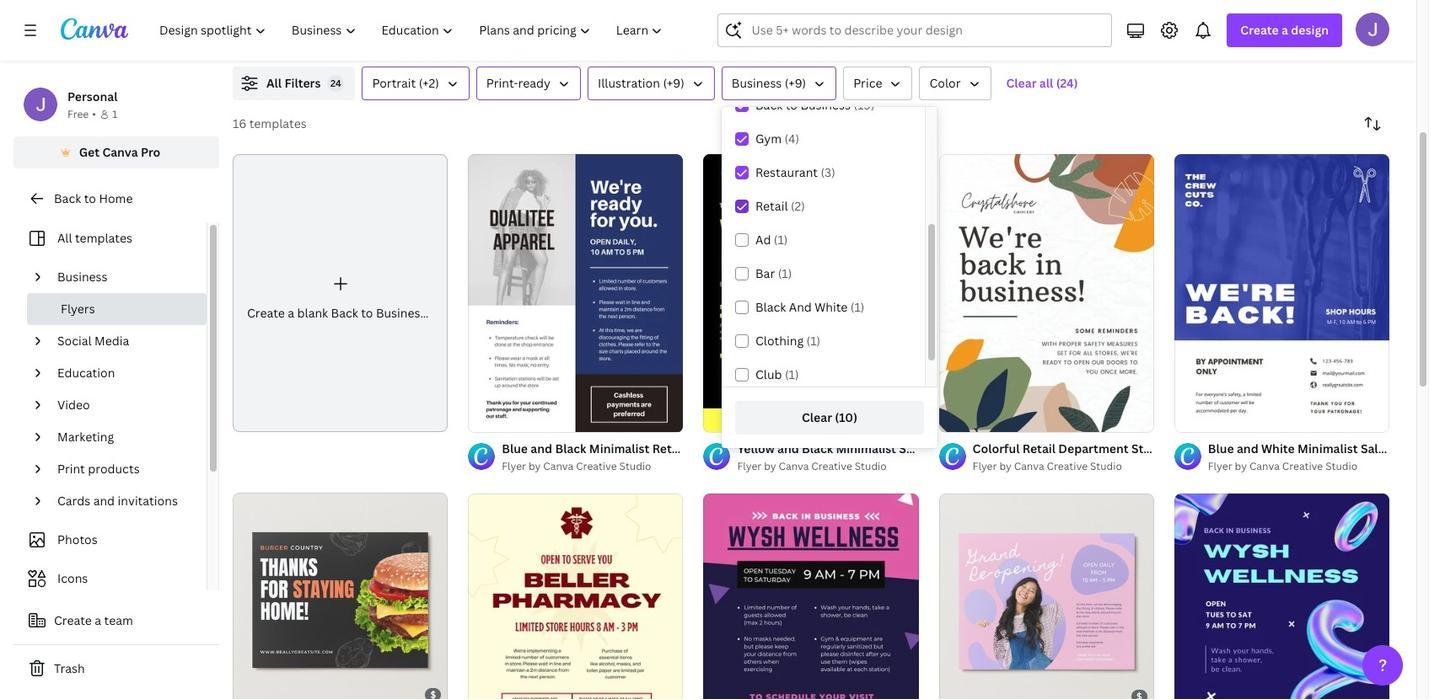 Task type: vqa. For each thing, say whether or not it's contained in the screenshot.


Task type: describe. For each thing, give the bounding box(es) containing it.
portrait
[[372, 75, 416, 91]]

education
[[57, 365, 115, 381]]

purple and blue geometric gym back to business flyers image
[[1174, 494, 1389, 700]]

blank
[[297, 305, 328, 321]]

video
[[57, 397, 90, 413]]

(24)
[[1056, 75, 1078, 91]]

Sort by button
[[1356, 107, 1389, 141]]

1 by from the left
[[529, 460, 541, 474]]

•
[[92, 107, 96, 121]]

(19)
[[854, 97, 875, 113]]

business (+9) button
[[722, 67, 837, 100]]

media
[[94, 333, 129, 349]]

portrait (+2) button
[[362, 67, 470, 100]]

products
[[88, 461, 140, 477]]

to inside colorful retail department store back to business flyers flyer by canva creative studio
[[1196, 441, 1208, 457]]

(+9) for business (+9)
[[785, 75, 806, 91]]

to down the business (+9)
[[785, 97, 798, 113]]

of
[[958, 413, 967, 425]]

restaurant
[[755, 164, 818, 180]]

minimalist for white
[[1298, 441, 1358, 457]]

ad (1)
[[755, 232, 788, 248]]

and for yellow
[[777, 441, 799, 457]]

bar (1)
[[755, 266, 792, 282]]

invitations
[[118, 493, 178, 509]]

flyer inside colorful retail department store back to business flyers flyer by canva creative studio
[[973, 460, 997, 474]]

back right blank
[[331, 305, 358, 321]]

salons
[[1361, 441, 1399, 457]]

blue and white minimalist salons back flyer by canva creative studio
[[1208, 441, 1429, 474]]

price
[[853, 75, 882, 91]]

create for create a team
[[54, 613, 92, 629]]

all for all filters
[[266, 75, 282, 91]]

1 creative from the left
[[576, 460, 617, 474]]

ad
[[755, 232, 771, 248]]

studio inside colorful retail department store back to business flyers flyer by canva creative studio
[[1090, 460, 1122, 474]]

free •
[[67, 107, 96, 121]]

icons
[[57, 571, 88, 587]]

blue and white minimalist salons back to business flyers image
[[1174, 154, 1389, 433]]

business inside colorful retail department store back to business flyers flyer by canva creative studio
[[1211, 441, 1262, 457]]

all templates link
[[24, 223, 196, 255]]

flyer for blue and white minimalist salons back flyer by canva creative studio
[[1208, 460, 1232, 474]]

create a team
[[54, 613, 133, 629]]

yellow
[[737, 441, 775, 457]]

white for and
[[1261, 441, 1295, 457]]

clear for clear (10)
[[802, 410, 832, 426]]

create a blank back to business flyer
[[247, 305, 458, 321]]

colorful retail department store back to business flyers image
[[939, 154, 1154, 433]]

print
[[57, 461, 85, 477]]

canva inside colorful retail department store back to business flyers flyer by canva creative studio
[[1014, 460, 1044, 474]]

flyer for yellow and black minimalist salon flyers flyer by canva creative studio
[[737, 460, 762, 474]]

black and white generic delivery back to business landscape flyer image
[[233, 493, 448, 700]]

ready
[[518, 75, 551, 91]]

blue
[[1208, 441, 1234, 457]]

(2)
[[791, 198, 805, 214]]

store
[[1131, 441, 1163, 457]]

clear all (24) button
[[998, 67, 1086, 100]]

salon
[[899, 441, 931, 457]]

creative inside colorful retail department store back to business flyers flyer by canva creative studio
[[1047, 460, 1088, 474]]

retail (2)
[[755, 198, 805, 214]]

(1) for club (1)
[[785, 367, 799, 383]]

by inside colorful retail department store back to business flyers flyer by canva creative studio
[[999, 460, 1012, 474]]

flyer by canva creative studio
[[502, 460, 651, 474]]

pro
[[141, 144, 160, 160]]

marketing
[[57, 429, 114, 445]]

(3)
[[821, 164, 835, 180]]

create a design
[[1241, 22, 1329, 38]]

restaurant (3)
[[755, 164, 835, 180]]

illustration (+9)
[[598, 75, 684, 91]]

canva inside yellow and black minimalist salon flyers flyer by canva creative studio
[[779, 460, 809, 474]]

back to business flyers templates image
[[1030, 0, 1389, 46]]

gym
[[755, 131, 782, 147]]

0 horizontal spatial black
[[755, 299, 786, 315]]

social
[[57, 333, 92, 349]]

photos link
[[24, 524, 196, 556]]

24
[[331, 77, 341, 89]]

back to home link
[[13, 182, 219, 216]]

social media link
[[51, 325, 196, 357]]

print-
[[486, 75, 518, 91]]

flyer by canva creative studio link for blue
[[1208, 459, 1389, 476]]

templates for 16 templates
[[249, 116, 307, 132]]

16
[[233, 116, 246, 132]]

back to home
[[54, 191, 133, 207]]

a for blank
[[288, 305, 294, 321]]

Search search field
[[752, 14, 1101, 46]]

video link
[[51, 390, 196, 422]]

16 templates
[[233, 116, 307, 132]]

canva inside blue and white minimalist salons back flyer by canva creative studio
[[1249, 460, 1280, 474]]

all templates
[[57, 230, 132, 246]]

studio inside yellow and black minimalist salon flyers flyer by canva creative studio
[[855, 460, 887, 474]]

print products link
[[51, 454, 196, 486]]

create a team button
[[13, 605, 219, 638]]

create a blank back to business flyer element
[[233, 154, 458, 433]]

illustration
[[598, 75, 660, 91]]



Task type: locate. For each thing, give the bounding box(es) containing it.
and right cards
[[93, 493, 115, 509]]

clear (10) button
[[735, 401, 924, 435]]

3 flyer by canva creative studio link from the left
[[973, 459, 1154, 476]]

1 vertical spatial a
[[288, 305, 294, 321]]

canva inside 'button'
[[102, 144, 138, 160]]

clear
[[1006, 75, 1037, 91], [802, 410, 832, 426]]

0 vertical spatial clear
[[1006, 75, 1037, 91]]

business inside "link"
[[57, 269, 108, 285]]

clear left (10)
[[802, 410, 832, 426]]

all
[[266, 75, 282, 91], [57, 230, 72, 246]]

create inside dropdown button
[[1241, 22, 1279, 38]]

home
[[99, 191, 133, 207]]

1 flyer by canva creative studio link from the left
[[502, 459, 683, 476]]

0 horizontal spatial a
[[95, 613, 101, 629]]

print products
[[57, 461, 140, 477]]

education link
[[51, 357, 196, 390]]

and right 'yellow'
[[777, 441, 799, 457]]

black inside yellow and black minimalist salon flyers flyer by canva creative studio
[[802, 441, 833, 457]]

0 horizontal spatial flyers
[[61, 301, 95, 317]]

1 left of
[[951, 413, 956, 425]]

2 horizontal spatial a
[[1282, 22, 1288, 38]]

(1) for clothing (1)
[[807, 333, 820, 349]]

all
[[1039, 75, 1053, 91]]

back inside colorful retail department store back to business flyers flyer by canva creative studio
[[1165, 441, 1193, 457]]

create left design
[[1241, 22, 1279, 38]]

1 right •
[[112, 107, 117, 121]]

1 of 2 link
[[939, 154, 1154, 433]]

2 (+9) from the left
[[785, 75, 806, 91]]

yellow and black minimalist salon flyers link
[[737, 440, 969, 459]]

clear for clear all (24)
[[1006, 75, 1037, 91]]

1 minimalist from the left
[[836, 441, 896, 457]]

a for design
[[1282, 22, 1288, 38]]

personal
[[67, 89, 118, 105]]

cards and invitations link
[[51, 486, 196, 518]]

0 horizontal spatial retail
[[755, 198, 788, 214]]

0 horizontal spatial minimalist
[[836, 441, 896, 457]]

trash link
[[13, 653, 219, 686]]

templates right the 16
[[249, 116, 307, 132]]

0 vertical spatial templates
[[249, 116, 307, 132]]

create left blank
[[247, 305, 285, 321]]

back inside blue and white minimalist salons back flyer by canva creative studio
[[1402, 441, 1429, 457]]

create down the icons
[[54, 613, 92, 629]]

social media
[[57, 333, 129, 349]]

studio inside flyer by canva creative studio link
[[619, 460, 651, 474]]

white right 'and'
[[815, 299, 848, 315]]

(+9) up back to business (19)
[[785, 75, 806, 91]]

studio inside blue and white minimalist salons back flyer by canva creative studio
[[1326, 460, 1358, 474]]

3 by from the left
[[999, 460, 1012, 474]]

black left 'and'
[[755, 299, 786, 315]]

4 creative from the left
[[1282, 460, 1323, 474]]

by inside blue and white minimalist salons back flyer by canva creative studio
[[1235, 460, 1247, 474]]

creative inside yellow and black minimalist salon flyers flyer by canva creative studio
[[811, 460, 852, 474]]

to left home
[[84, 191, 96, 207]]

colorful retail department store back to business flyers link
[[973, 440, 1299, 459]]

2
[[969, 413, 975, 425]]

all for all templates
[[57, 230, 72, 246]]

2 horizontal spatial and
[[1237, 441, 1259, 457]]

business (+9)
[[732, 75, 806, 91]]

4 flyer by canva creative studio link from the left
[[1208, 459, 1389, 476]]

design
[[1291, 22, 1329, 38]]

to right blank
[[361, 305, 373, 321]]

(4)
[[785, 131, 799, 147]]

0 vertical spatial 1
[[112, 107, 117, 121]]

and inside yellow and black minimalist salon flyers flyer by canva creative studio
[[777, 441, 799, 457]]

white for and
[[815, 299, 848, 315]]

1 vertical spatial black
[[802, 441, 833, 457]]

all down "back to home"
[[57, 230, 72, 246]]

0 vertical spatial create
[[1241, 22, 1279, 38]]

pink and purple gym back to business flyers image
[[704, 494, 919, 700]]

retail inside colorful retail department store back to business flyers flyer by canva creative studio
[[1023, 441, 1056, 457]]

blue and white minimalist salons back link
[[1208, 440, 1429, 459]]

minimalist
[[836, 441, 896, 457], [1298, 441, 1358, 457]]

to left blue
[[1196, 441, 1208, 457]]

get canva pro
[[79, 144, 160, 160]]

1 of 2
[[951, 413, 975, 425]]

photos
[[57, 532, 98, 548]]

and for blue
[[1237, 441, 1259, 457]]

colorful
[[973, 441, 1020, 457]]

business link
[[51, 261, 196, 293]]

create a blank back to business flyer link
[[233, 154, 458, 433]]

0 horizontal spatial (+9)
[[663, 75, 684, 91]]

blue and black minimalist retail fashion back to business flyers image
[[468, 154, 683, 433]]

portrait (+2)
[[372, 75, 439, 91]]

minimalist inside yellow and black minimalist salon flyers flyer by canva creative studio
[[836, 441, 896, 457]]

2 flyer by canva creative studio link from the left
[[737, 459, 919, 476]]

jacob simon image
[[1356, 13, 1389, 46]]

(1) for ad (1)
[[774, 232, 788, 248]]

back down the business (+9)
[[755, 97, 783, 113]]

illustration (+9) button
[[588, 67, 715, 100]]

flyers inside yellow and black minimalist salon flyers flyer by canva creative studio
[[934, 441, 969, 457]]

a left design
[[1282, 22, 1288, 38]]

2 vertical spatial create
[[54, 613, 92, 629]]

0 horizontal spatial and
[[93, 493, 115, 509]]

flyers right blue
[[1264, 441, 1299, 457]]

retail right colorful
[[1023, 441, 1056, 457]]

0 horizontal spatial 1
[[112, 107, 117, 121]]

1 horizontal spatial white
[[1261, 441, 1295, 457]]

white right blue
[[1261, 441, 1295, 457]]

1 inside 'link'
[[951, 413, 956, 425]]

1 vertical spatial create
[[247, 305, 285, 321]]

1 vertical spatial retail
[[1023, 441, 1056, 457]]

club
[[755, 367, 782, 383]]

2 by from the left
[[764, 460, 776, 474]]

None search field
[[718, 13, 1112, 47]]

1
[[112, 107, 117, 121], [951, 413, 956, 425]]

1 horizontal spatial flyers
[[934, 441, 969, 457]]

minimalist inside blue and white minimalist salons back flyer by canva creative studio
[[1298, 441, 1358, 457]]

back
[[755, 97, 783, 113], [54, 191, 81, 207], [331, 305, 358, 321], [1165, 441, 1193, 457], [1402, 441, 1429, 457]]

0 horizontal spatial clear
[[802, 410, 832, 426]]

1 for 1 of 2
[[951, 413, 956, 425]]

flyers up social
[[61, 301, 95, 317]]

1 vertical spatial all
[[57, 230, 72, 246]]

and right blue
[[1237, 441, 1259, 457]]

clear left all
[[1006, 75, 1037, 91]]

flyers inside colorful retail department store back to business flyers flyer by canva creative studio
[[1264, 441, 1299, 457]]

flyer by canva creative studio link
[[502, 459, 683, 476], [737, 459, 919, 476], [973, 459, 1154, 476], [1208, 459, 1389, 476]]

marketing link
[[51, 422, 196, 454]]

all filters
[[266, 75, 321, 91]]

cards
[[57, 493, 90, 509]]

0 vertical spatial a
[[1282, 22, 1288, 38]]

2 horizontal spatial flyers
[[1264, 441, 1299, 457]]

create
[[1241, 22, 1279, 38], [247, 305, 285, 321], [54, 613, 92, 629]]

1 horizontal spatial retail
[[1023, 441, 1056, 457]]

(10)
[[835, 410, 857, 426]]

get
[[79, 144, 100, 160]]

3 creative from the left
[[1047, 460, 1088, 474]]

minimalist for black
[[836, 441, 896, 457]]

clothing (1)
[[755, 333, 820, 349]]

flyer inside blue and white minimalist salons back flyer by canva creative studio
[[1208, 460, 1232, 474]]

1 horizontal spatial black
[[802, 441, 833, 457]]

0 horizontal spatial all
[[57, 230, 72, 246]]

maroon and yellow vintage pharmacy back to business flyers image
[[468, 494, 683, 700]]

department
[[1058, 441, 1129, 457]]

cards and invitations
[[57, 493, 178, 509]]

4 studio from the left
[[1326, 460, 1358, 474]]

flyer by canva creative studio link for yellow
[[737, 459, 919, 476]]

create for create a blank back to business flyer
[[247, 305, 285, 321]]

templates for all templates
[[75, 230, 132, 246]]

flyers down of
[[934, 441, 969, 457]]

(1) right the ad
[[774, 232, 788, 248]]

1 vertical spatial clear
[[802, 410, 832, 426]]

create inside button
[[54, 613, 92, 629]]

1 horizontal spatial 1
[[951, 413, 956, 425]]

print-ready
[[486, 75, 551, 91]]

black
[[755, 299, 786, 315], [802, 441, 833, 457]]

4 by from the left
[[1235, 460, 1247, 474]]

bar
[[755, 266, 775, 282]]

1 studio from the left
[[619, 460, 651, 474]]

and
[[789, 299, 812, 315]]

top level navigation element
[[148, 13, 677, 47]]

back right store in the right bottom of the page
[[1165, 441, 1193, 457]]

0 horizontal spatial templates
[[75, 230, 132, 246]]

(1) down 'black and white (1)'
[[807, 333, 820, 349]]

team
[[104, 613, 133, 629]]

templates
[[249, 116, 307, 132], [75, 230, 132, 246]]

2 creative from the left
[[811, 460, 852, 474]]

by inside yellow and black minimalist salon flyers flyer by canva creative studio
[[764, 460, 776, 474]]

3 studio from the left
[[1090, 460, 1122, 474]]

free
[[67, 107, 89, 121]]

white inside blue and white minimalist salons back flyer by canva creative studio
[[1261, 441, 1295, 457]]

1 horizontal spatial create
[[247, 305, 285, 321]]

a left team
[[95, 613, 101, 629]]

gym (4)
[[755, 131, 799, 147]]

all left filters
[[266, 75, 282, 91]]

business inside button
[[732, 75, 782, 91]]

(1) for bar (1)
[[778, 266, 792, 282]]

(+9) right illustration
[[663, 75, 684, 91]]

to
[[785, 97, 798, 113], [84, 191, 96, 207], [361, 305, 373, 321], [1196, 441, 1208, 457]]

a left blank
[[288, 305, 294, 321]]

clear inside clear (10) button
[[802, 410, 832, 426]]

creative inside blue and white minimalist salons back flyer by canva creative studio
[[1282, 460, 1323, 474]]

1 horizontal spatial templates
[[249, 116, 307, 132]]

0 vertical spatial retail
[[755, 198, 788, 214]]

print-ready button
[[476, 67, 581, 100]]

color button
[[919, 67, 991, 100]]

1 horizontal spatial a
[[288, 305, 294, 321]]

1 horizontal spatial clear
[[1006, 75, 1037, 91]]

0 horizontal spatial create
[[54, 613, 92, 629]]

trash
[[54, 661, 85, 677]]

a for team
[[95, 613, 101, 629]]

create for create a design
[[1241, 22, 1279, 38]]

(+9)
[[663, 75, 684, 91], [785, 75, 806, 91]]

(1) right 'club'
[[785, 367, 799, 383]]

get canva pro button
[[13, 137, 219, 169]]

create a design button
[[1227, 13, 1342, 47]]

2 minimalist from the left
[[1298, 441, 1358, 457]]

(+9) for illustration (+9)
[[663, 75, 684, 91]]

0 vertical spatial black
[[755, 299, 786, 315]]

(+2)
[[419, 75, 439, 91]]

(1) right bar
[[778, 266, 792, 282]]

1 vertical spatial templates
[[75, 230, 132, 246]]

0 horizontal spatial white
[[815, 299, 848, 315]]

flyer for create a blank back to business flyer
[[429, 305, 458, 321]]

1 (+9) from the left
[[663, 75, 684, 91]]

retail left the (2)
[[755, 198, 788, 214]]

2 vertical spatial a
[[95, 613, 101, 629]]

a inside dropdown button
[[1282, 22, 1288, 38]]

color
[[930, 75, 961, 91]]

templates down "back to home"
[[75, 230, 132, 246]]

back up "all templates"
[[54, 191, 81, 207]]

clear inside clear all (24) button
[[1006, 75, 1037, 91]]

1 horizontal spatial all
[[266, 75, 282, 91]]

(1) right 'and'
[[851, 299, 865, 315]]

flyer by canva creative studio link for colorful
[[973, 459, 1154, 476]]

2 studio from the left
[[855, 460, 887, 474]]

0 vertical spatial all
[[266, 75, 282, 91]]

black down clear (10) button
[[802, 441, 833, 457]]

1 vertical spatial 1
[[951, 413, 956, 425]]

flyer inside yellow and black minimalist salon flyers flyer by canva creative studio
[[737, 460, 762, 474]]

business
[[732, 75, 782, 91], [800, 97, 851, 113], [57, 269, 108, 285], [376, 305, 426, 321], [1211, 441, 1262, 457]]

back to business (19)
[[755, 97, 875, 113]]

icons link
[[24, 563, 196, 595]]

pink and purple retail fashion back to business landscape flyer image
[[939, 494, 1154, 700]]

a inside button
[[95, 613, 101, 629]]

clear (10)
[[802, 410, 857, 426]]

minimalist left "salons" in the right of the page
[[1298, 441, 1358, 457]]

2 horizontal spatial create
[[1241, 22, 1279, 38]]

1 for 1
[[112, 107, 117, 121]]

1 vertical spatial white
[[1261, 441, 1295, 457]]

clear all (24)
[[1006, 75, 1078, 91]]

1 horizontal spatial and
[[777, 441, 799, 457]]

and for cards
[[93, 493, 115, 509]]

price button
[[843, 67, 913, 100]]

1 horizontal spatial (+9)
[[785, 75, 806, 91]]

24 filter options selected element
[[328, 75, 344, 92]]

0 vertical spatial white
[[815, 299, 848, 315]]

back right "salons" in the right of the page
[[1402, 441, 1429, 457]]

1 horizontal spatial minimalist
[[1298, 441, 1358, 457]]

and inside blue and white minimalist salons back flyer by canva creative studio
[[1237, 441, 1259, 457]]

minimalist down (10)
[[836, 441, 896, 457]]

yellow and black minimalist salon flyers image
[[704, 154, 919, 433]]



